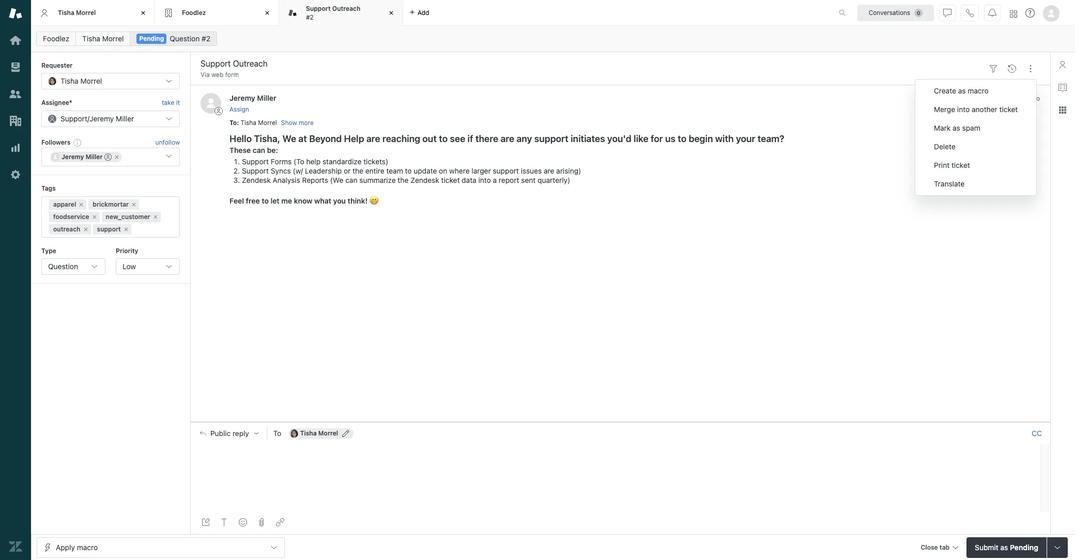 Task type: describe. For each thing, give the bounding box(es) containing it.
leadership
[[305, 167, 342, 175]]

zendesk image
[[9, 541, 22, 554]]

close tab
[[921, 544, 950, 552]]

show more button
[[281, 118, 314, 128]]

requester element
[[41, 73, 180, 90]]

team
[[387, 167, 403, 175]]

public reply button
[[191, 423, 267, 445]]

tisha right moretisha@foodlez.com icon in the bottom left of the page
[[300, 430, 317, 437]]

add attachment image
[[258, 519, 266, 527]]

1 vertical spatial pending
[[1011, 543, 1039, 552]]

followers element
[[41, 148, 180, 167]]

requester
[[41, 62, 73, 69]]

support inside support outreach #2
[[306, 5, 331, 12]]

low
[[123, 262, 136, 271]]

1 vertical spatial can
[[346, 176, 358, 185]]

jeremy for jeremy miller assign
[[230, 94, 255, 103]]

out
[[423, 133, 437, 144]]

add button
[[403, 0, 436, 25]]

admin image
[[9, 168, 22, 182]]

see
[[450, 133, 466, 144]]

support outreach #2
[[306, 5, 361, 21]]

avatar image
[[201, 93, 221, 114]]

outreach
[[332, 5, 361, 12]]

5 minutes ago
[[999, 95, 1041, 103]]

info on adding followers image
[[74, 139, 82, 147]]

me
[[282, 197, 292, 205]]

tisha inside requester element
[[61, 77, 78, 86]]

moretisha@foodlez.com image
[[290, 430, 298, 438]]

syncs
[[271, 167, 291, 175]]

displays possible ticket submission types image
[[1054, 544, 1062, 552]]

1 horizontal spatial are
[[501, 133, 515, 144]]

support / jeremy miller
[[61, 114, 134, 123]]

show
[[281, 119, 297, 127]]

mark
[[935, 124, 951, 132]]

question for question #2
[[170, 34, 200, 43]]

as for macro
[[959, 86, 966, 95]]

remove image for foodservice
[[91, 214, 98, 220]]

tisha,
[[254, 133, 280, 144]]

jeremy for jeremy miller
[[62, 153, 84, 161]]

ticket inside menu item
[[1000, 105, 1019, 114]]

begin
[[689, 133, 713, 144]]

new_customer
[[106, 213, 150, 221]]

update
[[414, 167, 437, 175]]

close tab button
[[917, 538, 963, 560]]

jeremy miller assign
[[230, 94, 277, 113]]

public reply
[[211, 430, 249, 438]]

support down 'these'
[[242, 157, 269, 166]]

customer context image
[[1059, 61, 1068, 69]]

views image
[[9, 61, 22, 74]]

take
[[162, 99, 174, 107]]

us
[[666, 133, 676, 144]]

tisha morrel inside requester element
[[61, 77, 102, 86]]

question #2
[[170, 34, 211, 43]]

data
[[462, 176, 477, 185]]

ticket inside hello tisha, we at beyond help are reaching out to see if there are any support initiates you'd like for us to begin with your team? these can be: support forms (to help standardize tickets) support syncs (w/ leadership or the entire team to update on where larger support issues are arising) zendesk analysis reports (we can summarize the zendesk ticket data into a report sent quarterly)
[[442, 176, 460, 185]]

take it button
[[162, 98, 180, 109]]

zendesk support image
[[9, 7, 22, 20]]

translate menu item
[[916, 175, 1037, 193]]

draft mode image
[[202, 519, 210, 527]]

macro inside "menu item"
[[968, 86, 989, 95]]

know
[[294, 197, 313, 205]]

tisha inside tab
[[58, 9, 74, 16]]

another
[[972, 105, 998, 114]]

reporting image
[[9, 141, 22, 155]]

assign button
[[230, 105, 249, 114]]

there
[[476, 133, 499, 144]]

report
[[499, 176, 520, 185]]

morrel inside tab
[[76, 9, 96, 16]]

print ticket menu item
[[916, 156, 1037, 175]]

brickmortar
[[93, 200, 129, 208]]

create as macro
[[935, 86, 989, 95]]

team?
[[758, 133, 785, 144]]

reports
[[302, 176, 328, 185]]

jeremy miller option
[[50, 152, 122, 163]]

web
[[212, 71, 224, 79]]

miller for jeremy miller assign
[[257, 94, 277, 103]]

1 vertical spatial support
[[493, 167, 519, 175]]

morrel inside 'secondary' element
[[102, 34, 124, 43]]

low button
[[116, 259, 180, 275]]

tabs tab list
[[31, 0, 829, 26]]

initiates
[[571, 133, 605, 144]]

events image
[[1009, 65, 1017, 73]]

hide composer image
[[617, 418, 625, 427]]

customers image
[[9, 87, 22, 101]]

create
[[935, 86, 957, 95]]

get started image
[[9, 34, 22, 47]]

2 horizontal spatial are
[[544, 167, 555, 175]]

apply
[[56, 543, 75, 552]]

(to
[[294, 157, 305, 166]]

mark as spam menu item
[[916, 119, 1037, 138]]

free
[[246, 197, 260, 205]]

question button
[[41, 259, 106, 275]]

remove image for apparel
[[78, 201, 84, 208]]

feel
[[230, 197, 244, 205]]

sent
[[522, 176, 536, 185]]

outreach
[[53, 225, 80, 233]]

apply macro
[[56, 543, 98, 552]]

public
[[211, 430, 231, 438]]

morrel inside requester element
[[80, 77, 102, 86]]

filter image
[[990, 65, 998, 73]]

to right team
[[405, 167, 412, 175]]

if
[[468, 133, 474, 144]]

unfollow button
[[155, 138, 180, 147]]

you'd
[[608, 133, 632, 144]]

like
[[634, 133, 649, 144]]

summarize
[[360, 176, 396, 185]]

be:
[[267, 146, 278, 155]]

unfollow
[[155, 139, 180, 146]]

create as macro menu item
[[916, 82, 1037, 100]]

tisha morrel inside 'secondary' element
[[82, 34, 124, 43]]

main element
[[0, 0, 31, 561]]

millerjeremy500@gmail.com image
[[51, 153, 59, 161]]

pending inside 'secondary' element
[[139, 35, 164, 42]]

1 vertical spatial macro
[[77, 543, 98, 552]]

quarterly)
[[538, 176, 571, 185]]

print ticket
[[935, 161, 971, 170]]

issues
[[521, 167, 542, 175]]

merge
[[935, 105, 956, 114]]

notifications image
[[989, 9, 997, 17]]

delete
[[935, 142, 956, 151]]

tisha inside 'secondary' element
[[82, 34, 100, 43]]

to for to : tisha morrel show more
[[230, 119, 237, 127]]

remove image for outreach
[[83, 226, 89, 233]]

remove image for support
[[123, 226, 129, 233]]

arising)
[[557, 167, 582, 175]]

tisha inside to : tisha morrel show more
[[241, 119, 257, 127]]

on
[[439, 167, 448, 175]]

with
[[716, 133, 734, 144]]

entire
[[366, 167, 385, 175]]

conversations button
[[858, 4, 935, 21]]

zendesk products image
[[1011, 10, 1018, 17]]

it
[[176, 99, 180, 107]]



Task type: locate. For each thing, give the bounding box(es) containing it.
1 vertical spatial ticket
[[952, 161, 971, 170]]

more
[[299, 119, 314, 127]]

beyond
[[309, 133, 342, 144]]

ticket down minutes
[[1000, 105, 1019, 114]]

remove image right new_customer
[[152, 214, 159, 220]]

jeremy down requester element at top left
[[90, 114, 114, 123]]

1 horizontal spatial question
[[170, 34, 200, 43]]

add
[[418, 9, 430, 16]]

cc
[[1032, 429, 1043, 438]]

0 horizontal spatial foodlez
[[43, 34, 69, 43]]

1 horizontal spatial can
[[346, 176, 358, 185]]

secondary element
[[31, 28, 1076, 49]]

user is an agent image
[[105, 154, 112, 161]]

1 horizontal spatial miller
[[116, 114, 134, 123]]

the down team
[[398, 176, 409, 185]]

edit user image
[[343, 430, 350, 437]]

2 vertical spatial jeremy
[[62, 153, 84, 161]]

add link (cmd k) image
[[276, 519, 284, 527]]

morrel
[[76, 9, 96, 16], [102, 34, 124, 43], [80, 77, 102, 86], [258, 119, 277, 127], [319, 430, 338, 437]]

support inside assignee* element
[[61, 114, 87, 123]]

/
[[87, 114, 90, 123]]

miller left user is an agent icon on the left of page
[[86, 153, 103, 161]]

tisha morrel up foodlez link
[[58, 9, 96, 16]]

you
[[333, 197, 346, 205]]

😁️
[[370, 197, 379, 205]]

ticket actions image
[[1027, 65, 1036, 73]]

zendesk up 'free'
[[242, 176, 271, 185]]

to inside to : tisha morrel show more
[[230, 119, 237, 127]]

0 vertical spatial can
[[253, 146, 265, 155]]

remove image
[[78, 201, 84, 208], [131, 201, 137, 208], [83, 226, 89, 233]]

0 vertical spatial question
[[170, 34, 200, 43]]

assign
[[230, 105, 249, 113]]

at
[[299, 133, 307, 144]]

2 horizontal spatial support
[[535, 133, 569, 144]]

jeremy down info on adding followers image
[[62, 153, 84, 161]]

Subject field
[[199, 57, 983, 70]]

support down new_customer
[[97, 225, 121, 233]]

hello
[[230, 133, 252, 144]]

we
[[283, 133, 296, 144]]

tisha down requester on the top left
[[61, 77, 78, 86]]

to left let
[[262, 197, 269, 205]]

foodlez up requester on the top left
[[43, 34, 69, 43]]

into inside menu item
[[958, 105, 970, 114]]

jeremy up the assign
[[230, 94, 255, 103]]

0 horizontal spatial ticket
[[442, 176, 460, 185]]

question down foodlez tab at the left top of the page
[[170, 34, 200, 43]]

get help image
[[1026, 8, 1036, 18]]

jeremy miller
[[62, 153, 103, 161]]

1 horizontal spatial pending
[[1011, 543, 1039, 552]]

to for to
[[274, 429, 282, 438]]

2 horizontal spatial jeremy
[[230, 94, 255, 103]]

morrel up tisha,
[[258, 119, 277, 127]]

any
[[517, 133, 532, 144]]

0 vertical spatial the
[[353, 167, 364, 175]]

or
[[344, 167, 351, 175]]

ticket down on
[[442, 176, 460, 185]]

into inside hello tisha, we at beyond help are reaching out to see if there are any support initiates you'd like for us to begin with your team? these can be: support forms (to help standardize tickets) support syncs (w/ leadership or the entire team to update on where larger support issues are arising) zendesk analysis reports (we can summarize the zendesk ticket data into a report sent quarterly)
[[479, 176, 491, 185]]

foodlez up question #2
[[182, 9, 206, 16]]

0 vertical spatial pending
[[139, 35, 164, 42]]

2 close image from the left
[[262, 8, 273, 18]]

close image
[[386, 8, 397, 18]]

0 vertical spatial support
[[535, 133, 569, 144]]

tisha morrel link
[[76, 32, 131, 46]]

assignee* element
[[41, 111, 180, 127]]

tisha morrel tab
[[31, 0, 155, 26]]

into
[[958, 105, 970, 114], [479, 176, 491, 185]]

support
[[535, 133, 569, 144], [493, 167, 519, 175], [97, 225, 121, 233]]

0 horizontal spatial to
[[230, 119, 237, 127]]

remove image right user is an agent icon on the left of page
[[114, 154, 120, 160]]

tisha morrel right moretisha@foodlez.com icon in the bottom left of the page
[[300, 430, 338, 437]]

forms
[[271, 157, 292, 166]]

tickets)
[[364, 157, 389, 166]]

remove image up foodservice
[[78, 201, 84, 208]]

merge into another ticket menu item
[[916, 100, 1037, 119]]

support left syncs
[[242, 167, 269, 175]]

question inside 'secondary' element
[[170, 34, 200, 43]]

0 vertical spatial macro
[[968, 86, 989, 95]]

tisha morrel down tisha morrel tab on the left top of page
[[82, 34, 124, 43]]

0 horizontal spatial the
[[353, 167, 364, 175]]

foodservice
[[53, 213, 89, 221]]

ticket right print on the right top of page
[[952, 161, 971, 170]]

2 vertical spatial support
[[97, 225, 121, 233]]

apparel
[[53, 200, 76, 208]]

let
[[271, 197, 280, 205]]

0 vertical spatial as
[[959, 86, 966, 95]]

question
[[170, 34, 200, 43], [48, 262, 78, 271]]

submit
[[976, 543, 999, 552]]

1 vertical spatial jeremy
[[90, 114, 114, 123]]

1 horizontal spatial close image
[[262, 8, 273, 18]]

to down assign button
[[230, 119, 237, 127]]

remove image right outreach
[[83, 226, 89, 233]]

1 close image from the left
[[138, 8, 148, 18]]

macro right apply
[[77, 543, 98, 552]]

remove image
[[114, 154, 120, 160], [91, 214, 98, 220], [152, 214, 159, 220], [123, 226, 129, 233]]

morrel up tisha morrel link
[[76, 9, 96, 16]]

ticket inside 'menu item'
[[952, 161, 971, 170]]

pending left the displays possible ticket submission types icon
[[1011, 543, 1039, 552]]

tisha up foodlez link
[[58, 9, 74, 16]]

0 horizontal spatial are
[[367, 133, 380, 144]]

remove image up new_customer
[[131, 201, 137, 208]]

think!
[[348, 197, 368, 205]]

0 horizontal spatial macro
[[77, 543, 98, 552]]

0 vertical spatial #2
[[306, 13, 314, 21]]

0 vertical spatial into
[[958, 105, 970, 114]]

jeremy inside option
[[62, 153, 84, 161]]

a
[[493, 176, 497, 185]]

question inside popup button
[[48, 262, 78, 271]]

via
[[201, 71, 210, 79]]

#2 inside 'secondary' element
[[202, 34, 211, 43]]

tab
[[279, 0, 403, 26]]

as right submit
[[1001, 543, 1009, 552]]

close
[[921, 544, 939, 552]]

0 horizontal spatial can
[[253, 146, 265, 155]]

these
[[230, 146, 251, 155]]

pending
[[139, 35, 164, 42], [1011, 543, 1039, 552]]

where
[[450, 167, 470, 175]]

question for question
[[48, 262, 78, 271]]

to right out on the top of page
[[439, 133, 448, 144]]

#2 inside support outreach #2
[[306, 13, 314, 21]]

take it
[[162, 99, 180, 107]]

1 horizontal spatial to
[[274, 429, 282, 438]]

the right or
[[353, 167, 364, 175]]

1 horizontal spatial support
[[493, 167, 519, 175]]

1 horizontal spatial #2
[[306, 13, 314, 21]]

remove image down brickmortar
[[91, 214, 98, 220]]

as for spam
[[953, 124, 961, 132]]

into down larger
[[479, 176, 491, 185]]

0 vertical spatial jeremy
[[230, 94, 255, 103]]

close image
[[138, 8, 148, 18], [262, 8, 273, 18]]

cc button
[[1032, 429, 1043, 438]]

miller for jeremy miller
[[86, 153, 103, 161]]

question down type
[[48, 262, 78, 271]]

morrel up /
[[80, 77, 102, 86]]

macro up 'merge into another ticket'
[[968, 86, 989, 95]]

remove image down new_customer
[[123, 226, 129, 233]]

miller inside option
[[86, 153, 103, 161]]

to left moretisha@foodlez.com icon in the bottom left of the page
[[274, 429, 282, 438]]

reply
[[233, 430, 249, 438]]

jeremy
[[230, 94, 255, 103], [90, 114, 114, 123], [62, 153, 84, 161]]

as for pending
[[1001, 543, 1009, 552]]

0 horizontal spatial into
[[479, 176, 491, 185]]

the
[[353, 167, 364, 175], [398, 176, 409, 185]]

2 horizontal spatial miller
[[257, 94, 277, 103]]

1 vertical spatial question
[[48, 262, 78, 271]]

translate
[[935, 179, 965, 188]]

1 horizontal spatial into
[[958, 105, 970, 114]]

ticket
[[1000, 105, 1019, 114], [952, 161, 971, 170], [442, 176, 460, 185]]

minutes
[[1005, 95, 1028, 103]]

tisha right :
[[241, 119, 257, 127]]

support left 'outreach'
[[306, 5, 331, 12]]

foodlez inside 'secondary' element
[[43, 34, 69, 43]]

support up report
[[493, 167, 519, 175]]

0 vertical spatial to
[[230, 119, 237, 127]]

tab
[[940, 544, 950, 552]]

assignee*
[[41, 99, 72, 107]]

miller up to : tisha morrel show more
[[257, 94, 277, 103]]

0 horizontal spatial zendesk
[[242, 176, 271, 185]]

can left be:
[[253, 146, 265, 155]]

2 vertical spatial ticket
[[442, 176, 460, 185]]

0 horizontal spatial support
[[97, 225, 121, 233]]

tisha down tisha morrel tab on the left top of page
[[82, 34, 100, 43]]

merge into another ticket
[[935, 105, 1019, 114]]

foodlez tab
[[155, 0, 279, 26]]

support right any
[[535, 133, 569, 144]]

foodlez inside tab
[[182, 9, 206, 16]]

0 horizontal spatial question
[[48, 262, 78, 271]]

type
[[41, 247, 56, 255]]

tags
[[41, 185, 56, 193]]

close image for foodlez
[[262, 8, 273, 18]]

standardize
[[323, 157, 362, 166]]

support down the assignee*
[[61, 114, 87, 123]]

are left any
[[501, 133, 515, 144]]

as inside "menu item"
[[959, 86, 966, 95]]

are up quarterly)
[[544, 167, 555, 175]]

as
[[959, 86, 966, 95], [953, 124, 961, 132], [1001, 543, 1009, 552]]

miller
[[257, 94, 277, 103], [116, 114, 134, 123], [86, 153, 103, 161]]

macro
[[968, 86, 989, 95], [77, 543, 98, 552]]

organizations image
[[9, 114, 22, 128]]

1 zendesk from the left
[[242, 176, 271, 185]]

1 vertical spatial foodlez
[[43, 34, 69, 43]]

miller right /
[[116, 114, 134, 123]]

pending left question #2
[[139, 35, 164, 42]]

to : tisha morrel show more
[[230, 119, 314, 127]]

to
[[230, 119, 237, 127], [274, 429, 282, 438]]

1 vertical spatial to
[[274, 429, 282, 438]]

2 vertical spatial miller
[[86, 153, 103, 161]]

morrel left edit user icon in the left of the page
[[319, 430, 338, 437]]

5
[[999, 95, 1003, 103]]

1 horizontal spatial ticket
[[952, 161, 971, 170]]

miller inside assignee* element
[[116, 114, 134, 123]]

1 horizontal spatial the
[[398, 176, 409, 185]]

1 horizontal spatial jeremy
[[90, 114, 114, 123]]

are right help
[[367, 133, 380, 144]]

1 horizontal spatial zendesk
[[411, 176, 440, 185]]

0 horizontal spatial #2
[[202, 34, 211, 43]]

reaching
[[383, 133, 421, 144]]

jeremy miller link
[[230, 94, 277, 103]]

what
[[314, 197, 332, 205]]

0 vertical spatial miller
[[257, 94, 277, 103]]

tisha morrel down requester on the top left
[[61, 77, 102, 86]]

button displays agent's chat status as invisible. image
[[944, 9, 952, 17]]

(w/
[[293, 167, 303, 175]]

insert emojis image
[[239, 519, 247, 527]]

as inside menu item
[[953, 124, 961, 132]]

can
[[253, 146, 265, 155], [346, 176, 358, 185]]

apps image
[[1059, 106, 1068, 114]]

remove image for new_customer
[[152, 214, 159, 220]]

0 horizontal spatial pending
[[139, 35, 164, 42]]

as right create
[[959, 86, 966, 95]]

hello tisha, we at beyond help are reaching out to see if there are any support initiates you'd like for us to begin with your team? these can be: support forms (to help standardize tickets) support syncs (w/ leadership or the entire team to update on where larger support issues are arising) zendesk analysis reports (we can summarize the zendesk ticket data into a report sent quarterly)
[[230, 133, 785, 185]]

(we
[[330, 176, 344, 185]]

miller inside jeremy miller assign
[[257, 94, 277, 103]]

as right mark
[[953, 124, 961, 132]]

feel free to let me know what you think! 😁️
[[230, 197, 379, 205]]

knowledge image
[[1059, 83, 1068, 92]]

2 vertical spatial as
[[1001, 543, 1009, 552]]

5 minutes ago text field
[[999, 95, 1041, 103]]

close image inside tisha morrel tab
[[138, 8, 148, 18]]

close image for tisha morrel
[[138, 8, 148, 18]]

menu
[[916, 79, 1038, 196]]

help
[[344, 133, 364, 144]]

1 horizontal spatial macro
[[968, 86, 989, 95]]

menu containing create as macro
[[916, 79, 1038, 196]]

spam
[[963, 124, 981, 132]]

1 vertical spatial #2
[[202, 34, 211, 43]]

2 horizontal spatial ticket
[[1000, 105, 1019, 114]]

0 horizontal spatial jeremy
[[62, 153, 84, 161]]

tab containing support outreach
[[279, 0, 403, 26]]

morrel inside to : tisha morrel show more
[[258, 119, 277, 127]]

jeremy inside jeremy miller assign
[[230, 94, 255, 103]]

to right us
[[678, 133, 687, 144]]

1 vertical spatial as
[[953, 124, 961, 132]]

1 horizontal spatial foodlez
[[182, 9, 206, 16]]

help
[[306, 157, 321, 166]]

remove image for brickmortar
[[131, 201, 137, 208]]

0 horizontal spatial close image
[[138, 8, 148, 18]]

can down or
[[346, 176, 358, 185]]

1 vertical spatial miller
[[116, 114, 134, 123]]

zendesk
[[242, 176, 271, 185], [411, 176, 440, 185]]

close image inside foodlez tab
[[262, 8, 273, 18]]

via web form
[[201, 71, 239, 79]]

delete menu item
[[916, 138, 1037, 156]]

priority
[[116, 247, 138, 255]]

format text image
[[220, 519, 229, 527]]

into down create as macro
[[958, 105, 970, 114]]

0 vertical spatial ticket
[[1000, 105, 1019, 114]]

0 horizontal spatial miller
[[86, 153, 103, 161]]

foodlez link
[[36, 32, 76, 46]]

tisha morrel inside tab
[[58, 9, 96, 16]]

jeremy inside assignee* element
[[90, 114, 114, 123]]

morrel down tisha morrel tab on the left top of page
[[102, 34, 124, 43]]

0 vertical spatial foodlez
[[182, 9, 206, 16]]

2 zendesk from the left
[[411, 176, 440, 185]]

1 vertical spatial into
[[479, 176, 491, 185]]

tisha morrel
[[58, 9, 96, 16], [82, 34, 124, 43], [61, 77, 102, 86], [300, 430, 338, 437]]

1 vertical spatial the
[[398, 176, 409, 185]]

zendesk down update in the top of the page
[[411, 176, 440, 185]]



Task type: vqa. For each thing, say whether or not it's contained in the screenshot.
"Morrel" within the To : Tisha Morrel Show more
yes



